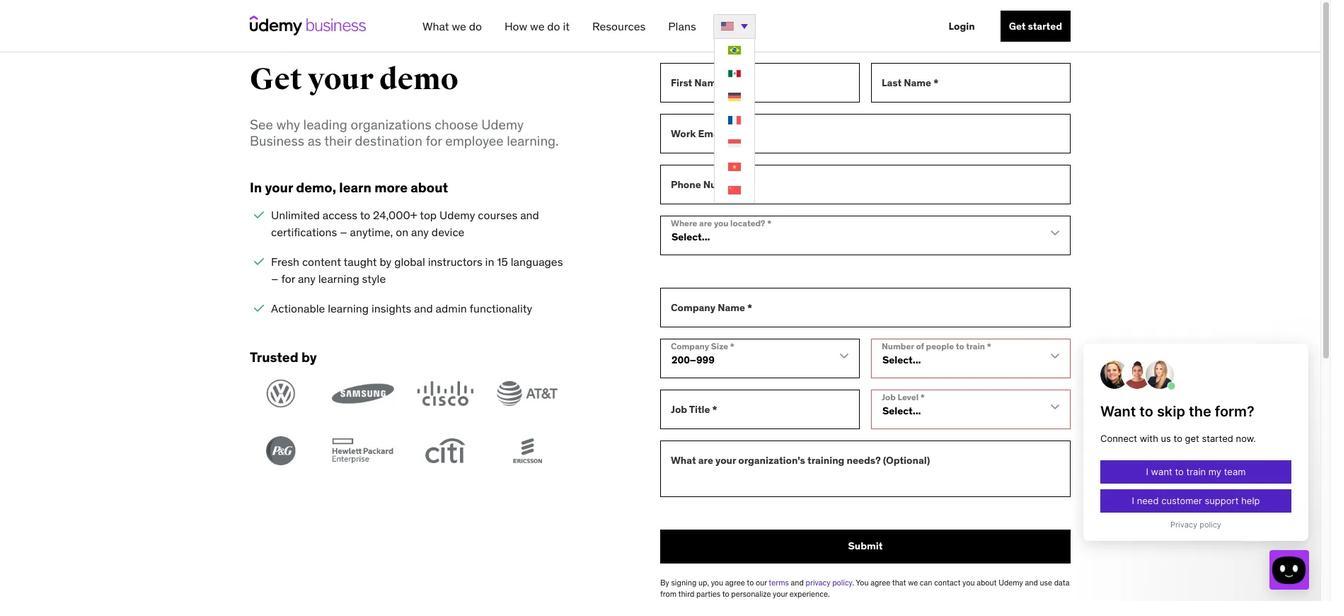 Task type: locate. For each thing, give the bounding box(es) containing it.
udemy up device
[[440, 208, 475, 223]]

up,
[[699, 578, 709, 588]]

Phone Number * telephone field
[[660, 165, 1071, 204]]

udemy inside unlimited access to 24,000+ top udemy courses and certifications – anytime, on any device
[[440, 208, 475, 223]]

* for work email *
[[727, 127, 732, 140]]

1 vertical spatial are
[[698, 454, 713, 467]]

you left located?
[[714, 218, 729, 228]]

by right trusted
[[301, 349, 317, 366]]

your down terms
[[773, 590, 788, 600]]

and right courses
[[520, 208, 539, 223]]

0 vertical spatial what
[[423, 19, 449, 33]]

about
[[411, 179, 448, 196], [977, 578, 997, 588]]

do
[[469, 19, 482, 33], [547, 19, 560, 33]]

1 vertical spatial job
[[671, 403, 687, 416]]

job left title
[[671, 403, 687, 416]]

Company Name * text field
[[660, 288, 1071, 328]]

about up top
[[411, 179, 448, 196]]

what inside what we do dropdown button
[[423, 19, 449, 33]]

company for company name *
[[671, 301, 716, 314]]

for
[[426, 132, 442, 149], [281, 272, 295, 286]]

by signing up, you agree to our terms and privacy policy
[[660, 578, 853, 588]]

name up size
[[718, 301, 745, 314]]

certifications
[[271, 225, 337, 240]]

0 horizontal spatial for
[[281, 272, 295, 286]]

get started
[[1009, 20, 1062, 33]]

insights
[[372, 302, 411, 316]]

ericsson logo image
[[496, 437, 558, 466]]

what we do button
[[417, 13, 488, 39]]

any inside unlimited access to 24,000+ top udemy courses and certifications – anytime, on any device
[[411, 225, 429, 240]]

for inside fresh content taught by global instructors in 15 languages – for any learning style
[[281, 272, 295, 286]]

udemy inside see why leading organizations choose udemy business as their destination for employee learning.
[[481, 116, 524, 133]]

0 vertical spatial learning
[[318, 272, 359, 286]]

0 horizontal spatial –
[[271, 272, 279, 286]]

udemy inside . you agree that we can contact you about udemy and use data from third parties to personalize your experience.
[[999, 578, 1023, 588]]

what are your organization's training needs? (optional)
[[671, 454, 930, 467]]

1 horizontal spatial we
[[530, 19, 545, 33]]

1 horizontal spatial number
[[882, 341, 914, 352]]

first name *
[[671, 76, 729, 89]]

First Name * text field
[[660, 63, 860, 102]]

0 horizontal spatial about
[[411, 179, 448, 196]]

name right first
[[695, 76, 722, 89]]

are right where at the right of the page
[[699, 218, 712, 228]]

0 horizontal spatial we
[[452, 19, 466, 33]]

1 vertical spatial about
[[977, 578, 997, 588]]

0 horizontal spatial agree
[[725, 578, 745, 588]]

and left admin
[[414, 302, 433, 316]]

experience.
[[790, 590, 830, 600]]

your inside . you agree that we can contact you about udemy and use data from third parties to personalize your experience.
[[773, 590, 788, 600]]

0 horizontal spatial number
[[703, 178, 741, 191]]

learning
[[318, 272, 359, 286], [328, 302, 369, 316]]

get
[[1009, 20, 1026, 33], [250, 61, 302, 98]]

2 company from the top
[[671, 341, 709, 352]]

what for what are your organization's training needs? (optional)
[[671, 454, 696, 467]]

why
[[276, 116, 300, 133]]

title
[[689, 403, 710, 416]]

2 vertical spatial udemy
[[999, 578, 1023, 588]]

0 vertical spatial get
[[1009, 20, 1026, 33]]

your
[[308, 61, 374, 98], [265, 179, 293, 196], [716, 454, 736, 467], [773, 590, 788, 600]]

1 horizontal spatial udemy
[[481, 116, 524, 133]]

where are you located? *
[[671, 218, 772, 228]]

1 vertical spatial –
[[271, 272, 279, 286]]

learning down 'style' on the left
[[328, 302, 369, 316]]

work
[[671, 127, 696, 140]]

agree inside . you agree that we can contact you about udemy and use data from third parties to personalize your experience.
[[871, 578, 891, 588]]

1 horizontal spatial get
[[1009, 20, 1026, 33]]

1 vertical spatial number
[[882, 341, 914, 352]]

your right in
[[265, 179, 293, 196]]

* for last name *
[[934, 76, 939, 89]]

that
[[892, 578, 906, 588]]

what down job title *
[[671, 454, 696, 467]]

– down fresh
[[271, 272, 279, 286]]

name
[[695, 76, 722, 89], [904, 76, 932, 89], [718, 301, 745, 314]]

agree up personalize
[[725, 578, 745, 588]]

job title *
[[671, 403, 718, 416]]

you right up,
[[711, 578, 723, 588]]

by
[[660, 578, 669, 588]]

get left started
[[1009, 20, 1026, 33]]

fresh
[[271, 255, 299, 269]]

– for anytime,
[[340, 225, 347, 240]]

0 vertical spatial by
[[380, 255, 392, 269]]

1 vertical spatial for
[[281, 272, 295, 286]]

0 vertical spatial any
[[411, 225, 429, 240]]

your up leading
[[308, 61, 374, 98]]

to up "anytime,"
[[360, 208, 370, 223]]

for left employee
[[426, 132, 442, 149]]

for for unlimited access to 24,000+ top udemy courses and certifications – anytime, on any device
[[281, 272, 295, 286]]

udemy
[[481, 116, 524, 133], [440, 208, 475, 223], [999, 578, 1023, 588]]

get for get started
[[1009, 20, 1026, 33]]

0 horizontal spatial by
[[301, 349, 317, 366]]

are for what
[[698, 454, 713, 467]]

job for job title *
[[671, 403, 687, 416]]

we for what
[[452, 19, 466, 33]]

2 horizontal spatial we
[[908, 578, 918, 588]]

1 horizontal spatial for
[[426, 132, 442, 149]]

are down title
[[698, 454, 713, 467]]

you
[[856, 578, 869, 588]]

1 horizontal spatial agree
[[871, 578, 891, 588]]

contact
[[934, 578, 961, 588]]

do left it
[[547, 19, 560, 33]]

and left 'use'
[[1025, 578, 1038, 588]]

– inside fresh content taught by global instructors in 15 languages – for any learning style
[[271, 272, 279, 286]]

for inside see why leading organizations choose udemy business as their destination for employee learning.
[[426, 132, 442, 149]]

number left of
[[882, 341, 914, 352]]

cisco logo image
[[414, 379, 476, 409]]

to right parties
[[722, 590, 730, 600]]

we for how
[[530, 19, 545, 33]]

parties
[[697, 590, 721, 600]]

any right on
[[411, 225, 429, 240]]

agree right you
[[871, 578, 891, 588]]

0 vertical spatial company
[[671, 301, 716, 314]]

more
[[375, 179, 408, 196]]

what for what we do
[[423, 19, 449, 33]]

phone number *
[[671, 178, 748, 191]]

– for for
[[271, 272, 279, 286]]

what
[[423, 19, 449, 33], [671, 454, 696, 467]]

1 horizontal spatial what
[[671, 454, 696, 467]]

your left organization's
[[716, 454, 736, 467]]

udemy right choose
[[481, 116, 524, 133]]

1 horizontal spatial by
[[380, 255, 392, 269]]

organizations
[[351, 116, 432, 133]]

any down content
[[298, 272, 316, 286]]

– inside unlimited access to 24,000+ top udemy courses and certifications – anytime, on any device
[[340, 225, 347, 240]]

What are your organization's training needs? (Optional) text field
[[660, 441, 1071, 497]]

we right the how
[[530, 19, 545, 33]]

company for company size *
[[671, 341, 709, 352]]

0 vertical spatial are
[[699, 218, 712, 228]]

it
[[563, 19, 570, 33]]

about right contact
[[977, 578, 997, 588]]

unlimited access to 24,000+ top udemy courses and certifications – anytime, on any device
[[271, 208, 539, 240]]

get inside menu "navigation"
[[1009, 20, 1026, 33]]

job level *
[[882, 392, 925, 403]]

0 horizontal spatial get
[[250, 61, 302, 98]]

0 horizontal spatial any
[[298, 272, 316, 286]]

personalize
[[731, 590, 771, 600]]

volkswagen logo image
[[250, 379, 312, 409]]

1 horizontal spatial job
[[882, 392, 896, 403]]

2 agree from the left
[[871, 578, 891, 588]]

1 company from the top
[[671, 301, 716, 314]]

job
[[882, 392, 896, 403], [671, 403, 687, 416]]

hewlett packard enterprise logo image
[[332, 437, 394, 466]]

0 vertical spatial –
[[340, 225, 347, 240]]

admin
[[436, 302, 467, 316]]

get your demo
[[250, 61, 458, 98]]

learning inside fresh content taught by global instructors in 15 languages – for any learning style
[[318, 272, 359, 286]]

1 vertical spatial get
[[250, 61, 302, 98]]

1 horizontal spatial do
[[547, 19, 560, 33]]

1 horizontal spatial any
[[411, 225, 429, 240]]

0 vertical spatial for
[[426, 132, 442, 149]]

1 vertical spatial what
[[671, 454, 696, 467]]

to
[[360, 208, 370, 223], [956, 341, 965, 352], [747, 578, 754, 588], [722, 590, 730, 600]]

do left the how
[[469, 19, 482, 33]]

company up company size * on the bottom
[[671, 301, 716, 314]]

content
[[302, 255, 341, 269]]

by up 'style' on the left
[[380, 255, 392, 269]]

name right last
[[904, 76, 932, 89]]

level
[[898, 392, 919, 403]]

samsung logo image
[[332, 379, 394, 409]]

1 vertical spatial company
[[671, 341, 709, 352]]

0 vertical spatial job
[[882, 392, 896, 403]]

actionable
[[271, 302, 325, 316]]

1 vertical spatial any
[[298, 272, 316, 286]]

style
[[362, 272, 386, 286]]

job for job level *
[[882, 392, 896, 403]]

2 horizontal spatial udemy
[[999, 578, 1023, 588]]

number right 'phone'
[[703, 178, 741, 191]]

learning down content
[[318, 272, 359, 286]]

*
[[724, 76, 729, 89], [934, 76, 939, 89], [727, 127, 732, 140], [743, 178, 748, 191], [767, 218, 772, 228], [748, 301, 753, 314], [730, 341, 735, 352], [987, 341, 992, 352], [921, 392, 925, 403], [713, 403, 718, 416]]

0 vertical spatial number
[[703, 178, 741, 191]]

1 horizontal spatial –
[[340, 225, 347, 240]]

2 do from the left
[[547, 19, 560, 33]]

agree
[[725, 578, 745, 588], [871, 578, 891, 588]]

1 vertical spatial udemy
[[440, 208, 475, 223]]

taught
[[344, 255, 377, 269]]

see why leading organizations choose udemy business as their destination for employee learning.
[[250, 116, 559, 149]]

in your demo, learn more about
[[250, 179, 448, 196]]

what up demo
[[423, 19, 449, 33]]

company left size
[[671, 341, 709, 352]]

1 vertical spatial learning
[[328, 302, 369, 316]]

are for where
[[699, 218, 712, 228]]

use
[[1040, 578, 1053, 588]]

1 do from the left
[[469, 19, 482, 33]]

for down fresh
[[281, 272, 295, 286]]

we left the how
[[452, 19, 466, 33]]

third
[[678, 590, 695, 600]]

from
[[660, 590, 677, 600]]

company
[[671, 301, 716, 314], [671, 341, 709, 352]]

0 vertical spatial about
[[411, 179, 448, 196]]

udemy left 'use'
[[999, 578, 1023, 588]]

0 horizontal spatial job
[[671, 403, 687, 416]]

for for get your demo
[[426, 132, 442, 149]]

citi logo image
[[414, 437, 476, 466]]

to left our
[[747, 578, 754, 588]]

1 horizontal spatial about
[[977, 578, 997, 588]]

0 vertical spatial udemy
[[481, 116, 524, 133]]

– down access
[[340, 225, 347, 240]]

located?
[[731, 218, 766, 228]]

0 horizontal spatial udemy
[[440, 208, 475, 223]]

get up why
[[250, 61, 302, 98]]

you right contact
[[963, 578, 975, 588]]

–
[[340, 225, 347, 240], [271, 272, 279, 286]]

on
[[396, 225, 409, 240]]

train
[[966, 341, 985, 352]]

job left level
[[882, 392, 896, 403]]

0 horizontal spatial what
[[423, 19, 449, 33]]

to left the train
[[956, 341, 965, 352]]

0 horizontal spatial do
[[469, 19, 482, 33]]

we left the can
[[908, 578, 918, 588]]



Task type: vqa. For each thing, say whether or not it's contained in the screenshot.
the functionality
yes



Task type: describe. For each thing, give the bounding box(es) containing it.
Job Title * text field
[[660, 390, 860, 430]]

unlimited
[[271, 208, 320, 223]]

name for last
[[904, 76, 932, 89]]

p&g logo image
[[250, 437, 312, 466]]

privacy
[[806, 578, 831, 588]]

(optional)
[[883, 454, 930, 467]]

people
[[926, 341, 954, 352]]

how we do it button
[[499, 13, 575, 39]]

choose
[[435, 116, 478, 133]]

Last Name * text field
[[871, 63, 1071, 102]]

training
[[808, 454, 845, 467]]

last
[[882, 76, 902, 89]]

* for company size *
[[730, 341, 735, 352]]

about inside . you agree that we can contact you about udemy and use data from third parties to personalize your experience.
[[977, 578, 997, 588]]

login button
[[940, 11, 984, 42]]

get started link
[[1001, 11, 1071, 42]]

get for get your demo
[[250, 61, 302, 98]]

policy
[[833, 578, 853, 588]]

size
[[711, 341, 728, 352]]

* for first name *
[[724, 76, 729, 89]]

how
[[505, 19, 527, 33]]

submit
[[848, 540, 883, 553]]

demo,
[[296, 179, 336, 196]]

do for how we do it
[[547, 19, 560, 33]]

you inside . you agree that we can contact you about udemy and use data from third parties to personalize your experience.
[[963, 578, 975, 588]]

and inside unlimited access to 24,000+ top udemy courses and certifications – anytime, on any device
[[520, 208, 539, 223]]

terms link
[[769, 578, 789, 588]]

trusted by
[[250, 349, 317, 366]]

to inside . you agree that we can contact you about udemy and use data from third parties to personalize your experience.
[[722, 590, 730, 600]]

resources
[[592, 19, 646, 33]]

submit button
[[660, 530, 1071, 564]]

do for what we do
[[469, 19, 482, 33]]

privacy policy link
[[806, 578, 853, 588]]

1 agree from the left
[[725, 578, 745, 588]]

and inside . you agree that we can contact you about udemy and use data from third parties to personalize your experience.
[[1025, 578, 1038, 588]]

first
[[671, 76, 692, 89]]

* for company name *
[[748, 301, 753, 314]]

in
[[250, 179, 262, 196]]

name for first
[[695, 76, 722, 89]]

of
[[916, 341, 924, 352]]

how we do it
[[505, 19, 570, 33]]

languages
[[511, 255, 563, 269]]

login
[[949, 20, 975, 33]]

* for phone number *
[[743, 178, 748, 191]]

courses
[[478, 208, 518, 223]]

menu navigation
[[411, 0, 1071, 203]]

can
[[920, 578, 933, 588]]

udemy for learning.
[[481, 116, 524, 133]]

at&t logo image
[[496, 379, 558, 409]]

trusted
[[250, 349, 298, 366]]

employee
[[445, 132, 504, 149]]

company name *
[[671, 301, 753, 314]]

number of people to train *
[[882, 341, 992, 352]]

data
[[1054, 578, 1070, 588]]

top
[[420, 208, 437, 223]]

see
[[250, 116, 273, 133]]

device
[[432, 225, 465, 240]]

. you agree that we can contact you about udemy and use data from third parties to personalize your experience.
[[660, 578, 1070, 600]]

to inside unlimited access to 24,000+ top udemy courses and certifications – anytime, on any device
[[360, 208, 370, 223]]

leading
[[303, 116, 347, 133]]

as
[[308, 132, 321, 149]]

* for job title *
[[713, 403, 718, 416]]

access
[[323, 208, 358, 223]]

last name *
[[882, 76, 939, 89]]

1 vertical spatial by
[[301, 349, 317, 366]]

needs?
[[847, 454, 881, 467]]

actionable learning insights and admin functionality
[[271, 302, 532, 316]]

learning.
[[507, 132, 559, 149]]

we inside . you agree that we can contact you about udemy and use data from third parties to personalize your experience.
[[908, 578, 918, 588]]

work email *
[[671, 127, 732, 140]]

terms
[[769, 578, 789, 588]]

udemy business image
[[250, 16, 366, 35]]

organization's
[[738, 454, 805, 467]]

by inside fresh content taught by global instructors in 15 languages – for any learning style
[[380, 255, 392, 269]]

phone
[[671, 178, 701, 191]]

name for company
[[718, 301, 745, 314]]

any inside fresh content taught by global instructors in 15 languages – for any learning style
[[298, 272, 316, 286]]

24,000+
[[373, 208, 417, 223]]

Work Email * email field
[[660, 114, 1071, 153]]

their
[[324, 132, 352, 149]]

where
[[671, 218, 698, 228]]

email
[[698, 127, 725, 140]]

and up 'experience.'
[[791, 578, 804, 588]]

plans button
[[663, 13, 702, 39]]

business
[[250, 132, 304, 149]]

.
[[853, 578, 854, 588]]

udemy for any
[[440, 208, 475, 223]]

plans
[[668, 19, 696, 33]]

destination
[[355, 132, 422, 149]]

instructors
[[428, 255, 483, 269]]

anytime,
[[350, 225, 393, 240]]

functionality
[[470, 302, 532, 316]]

* for job level *
[[921, 392, 925, 403]]

resources button
[[587, 13, 651, 39]]

fresh content taught by global instructors in 15 languages – for any learning style
[[271, 255, 563, 286]]

demo
[[379, 61, 458, 98]]

what we do
[[423, 19, 482, 33]]

learn
[[339, 179, 372, 196]]

our
[[756, 578, 767, 588]]

company size *
[[671, 341, 735, 352]]

15
[[497, 255, 508, 269]]

signing
[[671, 578, 697, 588]]



